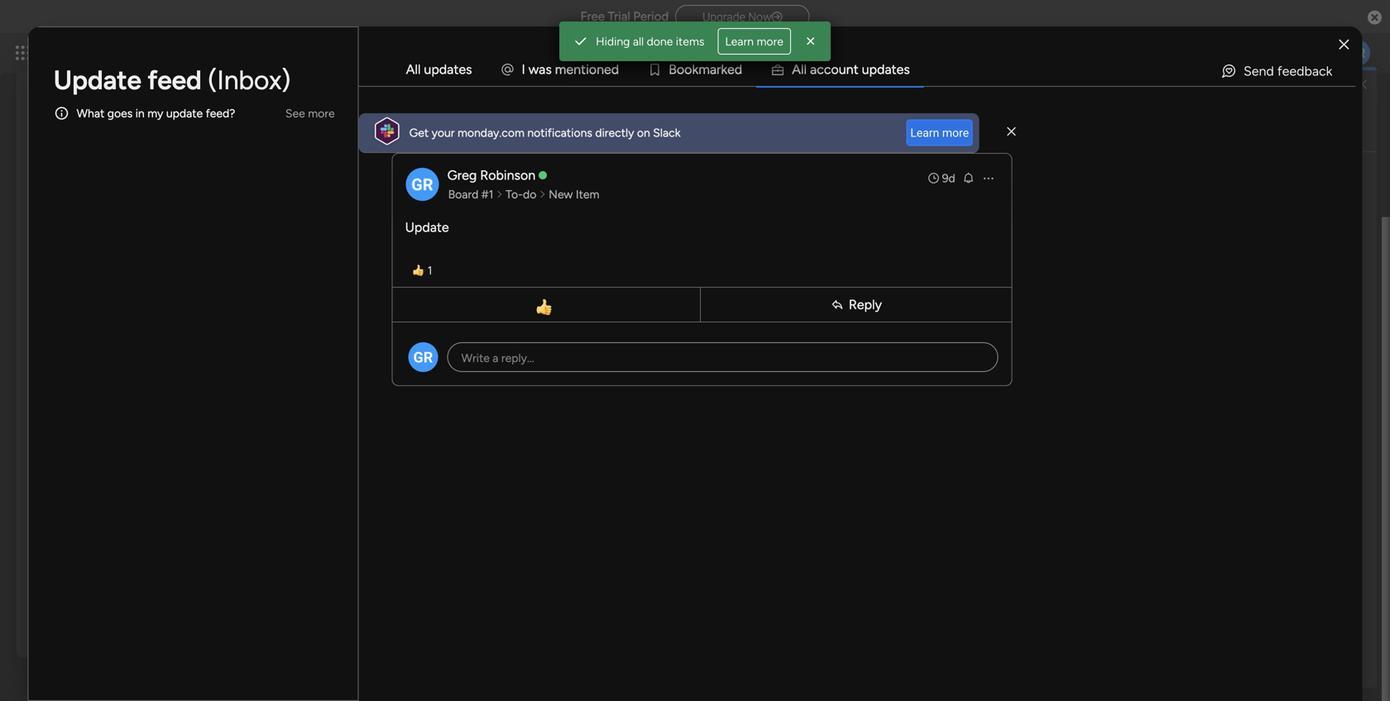 Task type: locate. For each thing, give the bounding box(es) containing it.
0 horizontal spatial d
[[611, 62, 619, 77]]

u
[[839, 62, 846, 77], [862, 62, 869, 77]]

2 work from the left
[[597, 149, 629, 165]]

goes
[[107, 106, 133, 120]]

learn up 9d link
[[910, 126, 939, 140]]

1 horizontal spatial u
[[862, 62, 869, 77]]

1 horizontal spatial learn
[[910, 126, 939, 140]]

n left p
[[846, 62, 853, 77]]

1 vertical spatial more
[[308, 106, 335, 120]]

0 horizontal spatial more
[[308, 106, 335, 120]]

0 horizontal spatial learn more button
[[718, 28, 791, 55]]

upgrade now link
[[675, 5, 810, 28]]

1 horizontal spatial m
[[698, 62, 710, 77]]

more for bottommost learn more button
[[942, 126, 969, 140]]

1 vertical spatial learn more
[[910, 126, 969, 140]]

new
[[445, 176, 469, 190], [549, 187, 573, 201]]

new inside 'quick search results' list box
[[445, 176, 469, 190]]

>
[[435, 176, 442, 190], [950, 176, 957, 190]]

1 vertical spatial learn
[[910, 126, 939, 140]]

1 m from the left
[[555, 62, 566, 77]]

s
[[546, 62, 552, 77], [904, 62, 910, 77]]

workspace
[[472, 176, 529, 190]]

i w a s m e n t i o n e d
[[522, 62, 619, 77]]

1 l from the left
[[801, 62, 804, 77]]

0 horizontal spatial m
[[555, 62, 566, 77]]

new item link
[[546, 186, 602, 203]]

board inside 'quick search results' list box
[[854, 149, 890, 165]]

l right the a
[[804, 62, 807, 77]]

i
[[522, 62, 525, 77]]

1 > from the left
[[435, 176, 442, 190]]

quick search results list box
[[36, 0, 1077, 220]]

9d
[[942, 171, 955, 185]]

greg
[[447, 168, 477, 183]]

0 horizontal spatial k
[[692, 62, 698, 77]]

board #1 right public template board icon
[[854, 149, 907, 165]]

reply
[[849, 297, 882, 313]]

#1 left slider arrow icon
[[481, 187, 493, 201]]

#1
[[893, 149, 907, 165], [481, 187, 493, 201]]

o down hiding
[[589, 62, 597, 77]]

update up 1
[[405, 220, 449, 235]]

1 work from the left
[[336, 176, 361, 190]]

l down close icon
[[801, 62, 804, 77]]

1 c from the left
[[817, 62, 824, 77]]

robinson
[[480, 168, 535, 183]]

e right p
[[896, 62, 904, 77]]

1 horizontal spatial dashboard
[[632, 149, 698, 165]]

0 vertical spatial board
[[854, 149, 890, 165]]

to-
[[506, 187, 523, 201]]

> left reminder "icon"
[[950, 176, 957, 190]]

update
[[166, 106, 203, 120]]

public template board image
[[830, 148, 848, 166]]

1 u from the left
[[839, 62, 846, 77]]

1 vertical spatial board #1
[[448, 187, 493, 201]]

more inside alert
[[757, 34, 783, 48]]

learn inside alert
[[725, 34, 754, 48]]

0 horizontal spatial u
[[839, 62, 846, 77]]

a right the a
[[810, 62, 817, 77]]

work down 'duplicate'
[[336, 176, 361, 190]]

work
[[416, 149, 449, 165], [597, 149, 629, 165]]

1 horizontal spatial learn more button
[[906, 119, 973, 146]]

free trial period
[[580, 9, 669, 24]]

2 work from the left
[[851, 176, 876, 190]]

d
[[611, 62, 619, 77], [735, 62, 742, 77], [877, 62, 885, 77]]

u right the a
[[862, 62, 869, 77]]

1 k from the left
[[692, 62, 698, 77]]

0 horizontal spatial n
[[573, 62, 581, 77]]

t right w
[[581, 62, 586, 77]]

e left i
[[566, 62, 573, 77]]

of
[[400, 149, 413, 165]]

management down of
[[364, 176, 432, 190]]

board
[[854, 149, 890, 165], [448, 187, 479, 201]]

work dashboard
[[597, 149, 698, 165]]

o right the 'b'
[[684, 62, 692, 77]]

remove from favorites image
[[774, 148, 791, 165]]

k
[[692, 62, 698, 77], [721, 62, 727, 77]]

0 horizontal spatial work
[[416, 149, 449, 165]]

n left i
[[573, 62, 581, 77]]

contact sales element
[[1117, 403, 1365, 469]]

2 horizontal spatial n
[[846, 62, 853, 77]]

e right i
[[604, 62, 611, 77]]

more up the 9d
[[942, 126, 969, 140]]

dashboard down slack
[[632, 149, 698, 165]]

p
[[869, 62, 877, 77]]

2 t from the left
[[853, 62, 859, 77]]

3 e from the left
[[727, 62, 735, 77]]

1 horizontal spatial d
[[735, 62, 742, 77]]

1 horizontal spatial management
[[879, 176, 947, 190]]

b o o k m a r k e d
[[669, 62, 742, 77]]

0 vertical spatial board #1
[[854, 149, 907, 165]]

m for e
[[555, 62, 566, 77]]

tab list
[[392, 53, 1356, 86]]

1 d from the left
[[611, 62, 619, 77]]

0 horizontal spatial work
[[336, 176, 361, 190]]

learn more button down now
[[718, 28, 791, 55]]

m
[[555, 62, 566, 77], [698, 62, 710, 77]]

0 vertical spatial #1
[[893, 149, 907, 165]]

o left p
[[831, 62, 839, 77]]

0 horizontal spatial s
[[546, 62, 552, 77]]

learn more button up 9d link
[[906, 119, 973, 146]]

0 horizontal spatial dashboard
[[452, 149, 517, 165]]

2 dashboard from the left
[[632, 149, 698, 165]]

work for work management > main workspace
[[851, 176, 876, 190]]

work for work management > new workspace
[[336, 176, 361, 190]]

learn down upgrade now
[[725, 34, 754, 48]]

learn more button
[[718, 28, 791, 55], [906, 119, 973, 146]]

learn more down now
[[725, 34, 783, 48]]

1 o from the left
[[589, 62, 597, 77]]

board inside 'board #1' link
[[448, 187, 479, 201]]

o
[[589, 62, 597, 77], [677, 62, 684, 77], [684, 62, 692, 77], [831, 62, 839, 77]]

1 horizontal spatial k
[[721, 62, 727, 77]]

select product image
[[15, 45, 31, 61]]

feed?
[[206, 106, 235, 120]]

3 d from the left
[[877, 62, 885, 77]]

update for update
[[405, 220, 449, 235]]

1 vertical spatial learn more button
[[906, 119, 973, 146]]

hiding
[[596, 34, 630, 48]]

e right r
[[727, 62, 735, 77]]

n right i
[[597, 62, 604, 77]]

2 > from the left
[[950, 176, 957, 190]]

1 horizontal spatial learn more
[[910, 126, 969, 140]]

update
[[53, 64, 141, 96], [405, 220, 449, 235]]

0 horizontal spatial learn
[[725, 34, 754, 48]]

all
[[633, 34, 644, 48]]

2 e from the left
[[604, 62, 611, 77]]

2 m from the left
[[698, 62, 710, 77]]

dashboard
[[452, 149, 517, 165], [632, 149, 698, 165]]

board down greg
[[448, 187, 479, 201]]

0 horizontal spatial t
[[581, 62, 586, 77]]

0 vertical spatial learn more
[[725, 34, 783, 48]]

more inside button
[[308, 106, 335, 120]]

board #1
[[854, 149, 907, 165], [448, 187, 493, 201]]

item
[[576, 187, 599, 201]]

1 horizontal spatial s
[[904, 62, 910, 77]]

dapulse x slim image
[[1007, 124, 1016, 139]]

items
[[676, 34, 704, 48]]

learn more
[[725, 34, 783, 48], [910, 126, 969, 140]]

work left 9d link
[[851, 176, 876, 190]]

d for i w a s m e n t i o n e d
[[611, 62, 619, 77]]

1
[[427, 264, 432, 278]]

0 vertical spatial learn
[[725, 34, 754, 48]]

a right the 'b'
[[710, 62, 717, 77]]

more for see more button
[[308, 106, 335, 120]]

a right write
[[493, 351, 498, 365]]

alert
[[559, 22, 831, 61]]

o down "items"
[[677, 62, 684, 77]]

0 horizontal spatial board #1
[[448, 187, 493, 201]]

update up what
[[53, 64, 141, 96]]

1 vertical spatial #1
[[481, 187, 493, 201]]

work
[[336, 176, 361, 190], [851, 176, 876, 190]]

learn more up 9d link
[[910, 126, 969, 140]]

1 horizontal spatial board
[[854, 149, 890, 165]]

1 vertical spatial update
[[405, 220, 449, 235]]

> left greg
[[435, 176, 442, 190]]

e
[[566, 62, 573, 77], [604, 62, 611, 77], [727, 62, 735, 77], [896, 62, 904, 77]]

1 horizontal spatial #1
[[893, 149, 907, 165]]

upgrade now
[[703, 10, 772, 24]]

0 horizontal spatial board
[[448, 187, 479, 201]]

s right p
[[904, 62, 910, 77]]

#1 inside 'quick search results' list box
[[893, 149, 907, 165]]

notifications
[[527, 126, 592, 140]]

reminder image
[[962, 171, 975, 185]]

slider arrow image
[[539, 186, 546, 203]]

1 horizontal spatial board #1
[[854, 149, 907, 165]]

1 vertical spatial board
[[448, 187, 479, 201]]

1 work from the left
[[416, 149, 449, 165]]

0 vertical spatial more
[[757, 34, 783, 48]]

management left reminder "icon"
[[879, 176, 947, 190]]

help center element
[[1117, 324, 1365, 390]]

dashboard up greg robinson link
[[452, 149, 517, 165]]

0 vertical spatial update
[[53, 64, 141, 96]]

1 horizontal spatial new
[[549, 187, 573, 201]]

t left p
[[853, 62, 859, 77]]

1 horizontal spatial n
[[597, 62, 604, 77]]

2 horizontal spatial t
[[892, 62, 896, 77]]

1 n from the left
[[573, 62, 581, 77]]

work right of
[[416, 149, 449, 165]]

board right public template board icon
[[854, 149, 890, 165]]

1 horizontal spatial work
[[851, 176, 876, 190]]

learn more for learn more button in alert
[[725, 34, 783, 48]]

m for a
[[698, 62, 710, 77]]

2 k from the left
[[721, 62, 727, 77]]

to-do
[[506, 187, 536, 201]]

board #1 down greg
[[448, 187, 493, 201]]

m left r
[[698, 62, 710, 77]]

0 vertical spatial learn more button
[[718, 28, 791, 55]]

more right see
[[308, 106, 335, 120]]

board #1 inside 'quick search results' list box
[[854, 149, 907, 165]]

m left i
[[555, 62, 566, 77]]

learn
[[725, 34, 754, 48], [910, 126, 939, 140]]

more down 'dapulse rightstroke' image at the top right of the page
[[757, 34, 783, 48]]

l
[[801, 62, 804, 77], [804, 62, 807, 77]]

0 horizontal spatial new
[[445, 176, 469, 190]]

work down directly
[[597, 149, 629, 165]]

2 management from the left
[[879, 176, 947, 190]]

1 management from the left
[[364, 176, 432, 190]]

a right p
[[885, 62, 892, 77]]

n
[[573, 62, 581, 77], [597, 62, 604, 77], [846, 62, 853, 77]]

1 horizontal spatial t
[[853, 62, 859, 77]]

0 horizontal spatial >
[[435, 176, 442, 190]]

0 horizontal spatial #1
[[481, 187, 493, 201]]

1 horizontal spatial >
[[950, 176, 957, 190]]

0 horizontal spatial learn more
[[725, 34, 783, 48]]

c
[[817, 62, 824, 77], [824, 62, 831, 77]]

2 vertical spatial more
[[942, 126, 969, 140]]

close image
[[1339, 39, 1349, 51]]

u left p
[[839, 62, 846, 77]]

learn more inside alert
[[725, 34, 783, 48]]

#1 up work management > main workspace
[[893, 149, 907, 165]]

1 horizontal spatial update
[[405, 220, 449, 235]]

0 horizontal spatial management
[[364, 176, 432, 190]]

1 horizontal spatial work
[[597, 149, 629, 165]]

t
[[581, 62, 586, 77], [853, 62, 859, 77], [892, 62, 896, 77]]

2 horizontal spatial more
[[942, 126, 969, 140]]

t right p
[[892, 62, 896, 77]]

to-do link
[[503, 186, 539, 203]]

learn for bottommost learn more button
[[910, 126, 939, 140]]

s right w
[[546, 62, 552, 77]]

0 horizontal spatial update
[[53, 64, 141, 96]]

2 horizontal spatial d
[[877, 62, 885, 77]]

1 horizontal spatial more
[[757, 34, 783, 48]]



Task type: vqa. For each thing, say whether or not it's contained in the screenshot.
AND
no



Task type: describe. For each thing, give the bounding box(es) containing it.
a
[[792, 62, 801, 77]]

learn more for bottommost learn more button
[[910, 126, 969, 140]]

what goes in my update feed?
[[77, 106, 235, 120]]

2 u from the left
[[862, 62, 869, 77]]

directly
[[595, 126, 634, 140]]

b
[[669, 62, 677, 77]]

update for update feed (inbox)
[[53, 64, 141, 96]]

write
[[461, 351, 490, 365]]

1 dashboard from the left
[[452, 149, 517, 165]]

greg robinson image
[[1344, 40, 1370, 66]]

d for a l l a c c o u n t u p d a t e s
[[877, 62, 885, 77]]

see more button
[[279, 100, 341, 127]]

> for new
[[435, 176, 442, 190]]

4 o from the left
[[831, 62, 839, 77]]

close image
[[802, 33, 819, 50]]

done
[[647, 34, 673, 48]]

upgrade
[[703, 10, 745, 24]]

1 button
[[406, 261, 439, 280]]

more for learn more button in alert
[[757, 34, 783, 48]]

all
[[406, 62, 421, 77]]

management for new
[[364, 176, 432, 190]]

slack
[[653, 126, 681, 140]]

duplicate of work dashboard
[[339, 149, 517, 165]]

management for main
[[879, 176, 947, 190]]

alert containing hiding all done items
[[559, 22, 831, 61]]

see
[[285, 106, 305, 120]]

reply button
[[704, 291, 1008, 319]]

1 t from the left
[[581, 62, 586, 77]]

2 o from the left
[[677, 62, 684, 77]]

3 t from the left
[[892, 62, 896, 77]]

slider arrow image
[[496, 186, 503, 203]]

write a reply...
[[461, 351, 534, 365]]

hiding all done items
[[596, 34, 704, 48]]

send feedback button
[[1214, 58, 1339, 84]]

9d link
[[927, 170, 955, 187]]

w
[[529, 62, 539, 77]]

3 o from the left
[[684, 62, 692, 77]]

period
[[633, 9, 669, 24]]

greg robinson
[[447, 168, 535, 183]]

2 s from the left
[[904, 62, 910, 77]]

i
[[586, 62, 589, 77]]

see more
[[285, 106, 335, 120]]

get your monday.com notifications directly on slack
[[409, 126, 681, 140]]

dapulse x slim image
[[1358, 77, 1367, 93]]

4 e from the left
[[896, 62, 904, 77]]

options image
[[982, 172, 995, 185]]

all updates
[[406, 62, 472, 77]]

(inbox)
[[208, 64, 291, 96]]

send
[[1244, 63, 1274, 79]]

2 c from the left
[[824, 62, 831, 77]]

work management > new workspace
[[336, 176, 529, 190]]

getting started element
[[1117, 244, 1365, 310]]

trial
[[608, 9, 630, 24]]

main
[[960, 176, 985, 190]]

workspace
[[988, 176, 1044, 190]]

new item
[[549, 187, 599, 201]]

feed
[[147, 64, 202, 96]]

my
[[147, 106, 163, 120]]

update feed (inbox)
[[53, 64, 291, 96]]

feedback
[[1277, 63, 1332, 79]]

> for main
[[950, 176, 957, 190]]

learn for learn more button in alert
[[725, 34, 754, 48]]

do
[[523, 187, 536, 201]]

3 n from the left
[[846, 62, 853, 77]]

in
[[135, 106, 145, 120]]

2 n from the left
[[597, 62, 604, 77]]

a right i
[[539, 62, 546, 77]]

updates
[[424, 62, 472, 77]]

a l l a c c o u n t u p d a t e s
[[792, 62, 910, 77]]

now
[[748, 10, 772, 24]]

2 d from the left
[[735, 62, 742, 77]]

add to favorites image
[[516, 148, 533, 165]]

on
[[637, 126, 650, 140]]

dapulse rightstroke image
[[772, 11, 782, 24]]

what
[[77, 106, 104, 120]]

greg robinson link
[[447, 168, 535, 183]]

duplicate
[[339, 149, 397, 165]]

your
[[432, 126, 455, 140]]

private dashboard image
[[573, 148, 591, 166]]

free
[[580, 9, 605, 24]]

r
[[717, 62, 721, 77]]

monday.com
[[457, 126, 524, 140]]

learn more button inside alert
[[718, 28, 791, 55]]

reply...
[[501, 351, 534, 365]]

templates image image
[[1132, 0, 1350, 88]]

dapulse close image
[[1368, 10, 1382, 26]]

send feedback
[[1244, 63, 1332, 79]]

get
[[409, 126, 429, 140]]

all updates link
[[393, 54, 485, 85]]

work management > main workspace
[[851, 176, 1044, 190]]

board #1 link
[[446, 186, 496, 203]]

tab list containing all updates
[[392, 53, 1356, 86]]

1 s from the left
[[546, 62, 552, 77]]

2 l from the left
[[804, 62, 807, 77]]

1 e from the left
[[566, 62, 573, 77]]

work dashboard link
[[565, 14, 806, 200]]



